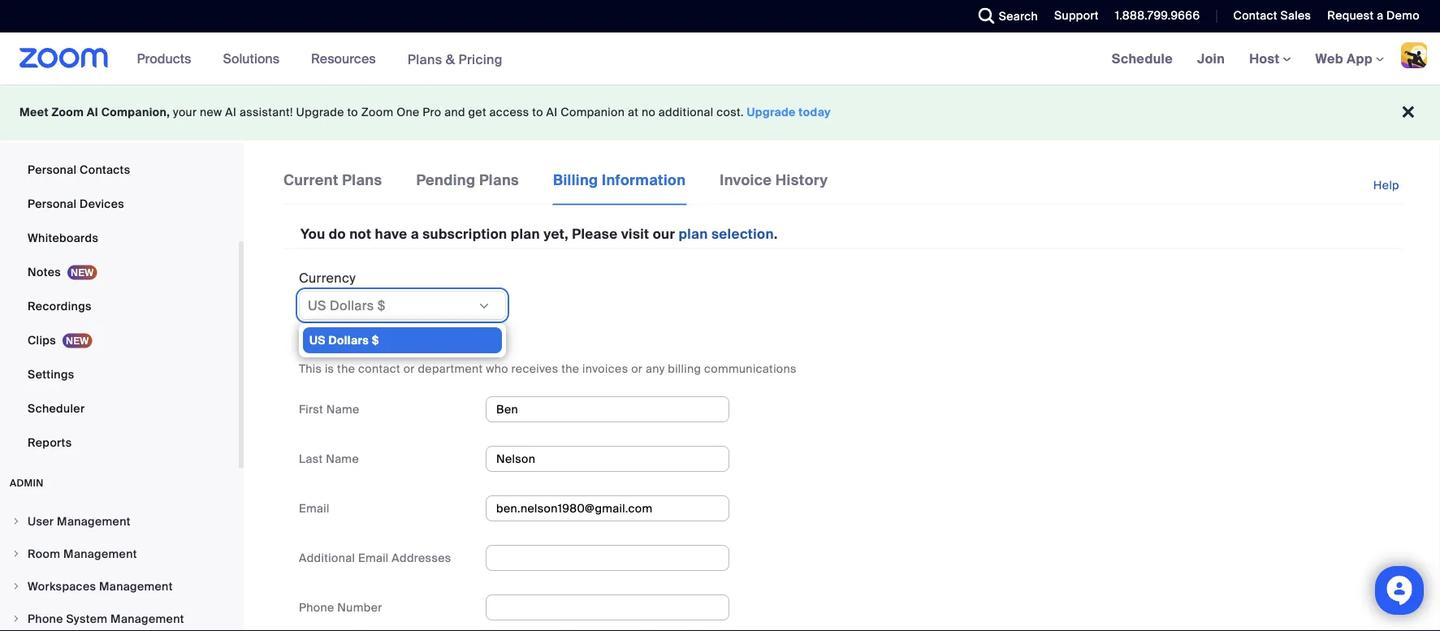 Task type: describe. For each thing, give the bounding box(es) containing it.
this
[[299, 361, 322, 376]]

recordings
[[28, 298, 92, 314]]

personal for personal contacts
[[28, 162, 77, 177]]

1 zoom from the left
[[52, 105, 84, 120]]

name for last name
[[326, 451, 359, 466]]

devices
[[80, 196, 124, 211]]

additional
[[659, 105, 714, 120]]

recordings link
[[0, 290, 239, 322]]

visit
[[621, 226, 649, 243]]

communications
[[704, 361, 797, 376]]

products button
[[137, 32, 199, 84]]

products
[[137, 50, 191, 67]]

pending plans
[[416, 171, 519, 189]]

solutions
[[223, 50, 279, 67]]

new
[[200, 105, 222, 120]]

room management
[[28, 546, 137, 561]]

department
[[418, 361, 483, 376]]

whiteboards link
[[0, 222, 239, 254]]

you do not have a subscription plan yet, please visit our plan selection .
[[301, 226, 778, 243]]

user management menu item
[[0, 506, 239, 537]]

1 the from the left
[[337, 361, 355, 376]]

notes link
[[0, 256, 239, 288]]

clips link
[[0, 324, 239, 357]]

billing contact this is the contact or department who receives the invoices or any billing communications
[[299, 337, 797, 376]]

web app button
[[1315, 50, 1384, 67]]

host
[[1249, 50, 1283, 67]]

room
[[28, 546, 60, 561]]

right image for workspaces management
[[11, 582, 21, 591]]

profile picture image
[[1401, 42, 1427, 68]]

0 vertical spatial contact
[[1233, 8, 1277, 23]]

$ inside list box
[[372, 333, 379, 348]]

resources button
[[311, 32, 383, 84]]

2 or from the left
[[631, 361, 643, 376]]

and
[[444, 105, 465, 120]]

plan selection link
[[679, 226, 774, 243]]

history
[[776, 171, 828, 189]]

any
[[646, 361, 665, 376]]

personal devices link
[[0, 188, 239, 220]]

us dollars $ list box
[[303, 327, 502, 353]]

billing information link
[[552, 169, 687, 205]]

scheduler link
[[0, 392, 239, 425]]

last name
[[299, 451, 359, 466]]

workspaces management
[[28, 579, 173, 594]]

2 plan from the left
[[679, 226, 708, 243]]

0 vertical spatial email
[[299, 501, 330, 516]]

first
[[299, 402, 323, 417]]

personal contacts
[[28, 162, 130, 177]]

workspaces
[[28, 579, 96, 594]]

sales
[[1280, 8, 1311, 23]]

meet zoom ai companion, your new ai assistant! upgrade to zoom one pro and get access to ai companion at no additional cost. upgrade today
[[19, 105, 831, 120]]

last
[[299, 451, 323, 466]]

phone for phone system management
[[28, 611, 63, 626]]

plans inside product information navigation
[[407, 51, 442, 68]]

phone number
[[299, 600, 382, 615]]

subscription
[[423, 226, 507, 243]]

pricing
[[458, 51, 503, 68]]

clips
[[28, 333, 56, 348]]

search
[[999, 9, 1038, 24]]

2 zoom from the left
[[361, 105, 393, 120]]

dollars inside dropdown button
[[330, 297, 374, 314]]

management for user management
[[57, 514, 131, 529]]

join
[[1197, 50, 1225, 67]]

help link
[[1373, 169, 1401, 202]]

who
[[486, 361, 508, 376]]

addresses
[[392, 550, 451, 565]]

&
[[446, 51, 455, 68]]

billing for billing contact this is the contact or department who receives the invoices or any billing communications
[[299, 337, 339, 354]]

your
[[173, 105, 197, 120]]

solutions button
[[223, 32, 287, 84]]

2 the from the left
[[561, 361, 579, 376]]

web
[[1315, 50, 1343, 67]]

us dollars $ button
[[308, 296, 477, 315]]

contact inside billing contact this is the contact or department who receives the invoices or any billing communications
[[343, 337, 394, 354]]

management for room management
[[63, 546, 137, 561]]

a inside main content
[[411, 226, 419, 243]]

app
[[1347, 50, 1373, 67]]

room management menu item
[[0, 539, 239, 569]]

meet zoom ai companion, footer
[[0, 84, 1440, 141]]

request
[[1327, 8, 1374, 23]]

is
[[325, 361, 334, 376]]

main content main content
[[244, 143, 1440, 631]]

right image for phone
[[11, 614, 21, 624]]

phone for phone number
[[299, 600, 334, 615]]

1 plan from the left
[[511, 226, 540, 243]]

schedule link
[[1100, 32, 1185, 84]]

dollars inside list box
[[329, 333, 369, 348]]

cost.
[[717, 105, 744, 120]]

meet
[[19, 105, 49, 120]]

phone link
[[0, 119, 239, 152]]

billing for billing information
[[553, 171, 598, 189]]

pending plans link
[[415, 169, 520, 204]]

companion
[[561, 105, 625, 120]]

us inside list box
[[309, 333, 326, 348]]

settings
[[28, 367, 74, 382]]

assistant!
[[240, 105, 293, 120]]

demo
[[1387, 8, 1420, 23]]

us dollars $ inside us dollars $ list box
[[309, 333, 379, 348]]

$ inside dropdown button
[[377, 297, 385, 314]]

zoom logo image
[[19, 48, 109, 68]]

pending
[[416, 171, 476, 189]]

current plans link
[[283, 169, 383, 204]]

personal menu menu
[[0, 0, 239, 461]]

invoice
[[720, 171, 772, 189]]

us dollars $ inside us dollars $ dropdown button
[[308, 297, 385, 314]]

phone system management
[[28, 611, 184, 626]]

web app
[[1315, 50, 1373, 67]]



Task type: locate. For each thing, give the bounding box(es) containing it.
1 vertical spatial contact
[[343, 337, 394, 354]]

upgrade today link
[[747, 105, 831, 120]]

1 vertical spatial right image
[[11, 614, 21, 624]]

.
[[774, 226, 778, 243]]

additional
[[299, 550, 355, 565]]

1 horizontal spatial plan
[[679, 226, 708, 243]]

0 vertical spatial personal
[[28, 162, 77, 177]]

1 vertical spatial personal
[[28, 196, 77, 211]]

invoice history link
[[719, 169, 829, 204]]

1 ai from the left
[[87, 105, 98, 120]]

billing information
[[553, 171, 686, 189]]

1 right image from the top
[[11, 517, 21, 526]]

plans left the &
[[407, 51, 442, 68]]

2 right image from the top
[[11, 614, 21, 624]]

plans right pending
[[479, 171, 519, 189]]

support
[[1054, 8, 1099, 23]]

plan
[[511, 226, 540, 243], [679, 226, 708, 243]]

the right the is
[[337, 361, 355, 376]]

upgrade
[[296, 105, 344, 120], [747, 105, 796, 120]]

management inside menu item
[[63, 546, 137, 561]]

contact sales
[[1233, 8, 1311, 23]]

request a demo link
[[1315, 0, 1440, 32], [1327, 8, 1420, 23]]

2 to from the left
[[532, 105, 543, 120]]

0 horizontal spatial a
[[411, 226, 419, 243]]

dollars
[[330, 297, 374, 314], [329, 333, 369, 348]]

a
[[1377, 8, 1384, 23], [411, 226, 419, 243]]

access
[[489, 105, 529, 120]]

current plans
[[283, 171, 382, 189]]

to down resources dropdown button
[[347, 105, 358, 120]]

1 vertical spatial name
[[326, 451, 359, 466]]

2 personal from the top
[[28, 196, 77, 211]]

plans for current plans
[[342, 171, 382, 189]]

contact
[[1233, 8, 1277, 23], [343, 337, 394, 354]]

1 right image from the top
[[11, 549, 21, 559]]

user
[[28, 514, 54, 529]]

1 vertical spatial right image
[[11, 582, 21, 591]]

phone inside menu item
[[28, 611, 63, 626]]

do
[[329, 226, 346, 243]]

contacts
[[80, 162, 130, 177]]

phone left number
[[299, 600, 334, 615]]

admin
[[10, 477, 44, 489]]

us down currency
[[308, 297, 326, 314]]

right image inside room management menu item
[[11, 549, 21, 559]]

0 horizontal spatial upgrade
[[296, 105, 344, 120]]

1 vertical spatial dollars
[[329, 333, 369, 348]]

schedule
[[1112, 50, 1173, 67]]

management up room management
[[57, 514, 131, 529]]

plans & pricing
[[407, 51, 503, 68]]

$ up the contact
[[372, 333, 379, 348]]

the left invoices
[[561, 361, 579, 376]]

1 vertical spatial $
[[372, 333, 379, 348]]

2 upgrade from the left
[[747, 105, 796, 120]]

plan left 'yet,'
[[511, 226, 540, 243]]

right image for user management
[[11, 517, 21, 526]]

1 personal from the top
[[28, 162, 77, 177]]

0 vertical spatial $
[[377, 297, 385, 314]]

information
[[602, 171, 686, 189]]

1 horizontal spatial ai
[[225, 105, 237, 120]]

additional email addresses
[[299, 550, 451, 565]]

1 horizontal spatial or
[[631, 361, 643, 376]]

0 vertical spatial billing
[[553, 171, 598, 189]]

0 vertical spatial a
[[1377, 8, 1384, 23]]

host button
[[1249, 50, 1291, 67]]

us dollars $ up the is
[[309, 333, 379, 348]]

0 horizontal spatial to
[[347, 105, 358, 120]]

us dollars $
[[308, 297, 385, 314], [309, 333, 379, 348]]

scheduler
[[28, 401, 85, 416]]

search button
[[966, 0, 1042, 32]]

dollars down currency
[[330, 297, 374, 314]]

side navigation navigation
[[0, 0, 244, 631]]

a right have
[[411, 226, 419, 243]]

or left any
[[631, 361, 643, 376]]

right image left system
[[11, 614, 21, 624]]

1 to from the left
[[347, 105, 358, 120]]

us inside dropdown button
[[308, 297, 326, 314]]

0 horizontal spatial email
[[299, 501, 330, 516]]

a left demo
[[1377, 8, 1384, 23]]

right image inside the workspaces management menu item
[[11, 582, 21, 591]]

to
[[347, 105, 358, 120], [532, 105, 543, 120]]

plans & pricing link
[[407, 51, 503, 68], [407, 51, 503, 68]]

billing up the this
[[299, 337, 339, 354]]

system
[[66, 611, 108, 626]]

1 horizontal spatial plans
[[407, 51, 442, 68]]

you
[[301, 226, 325, 243]]

management
[[57, 514, 131, 529], [63, 546, 137, 561], [99, 579, 173, 594], [110, 611, 184, 626]]

right image left user
[[11, 517, 21, 526]]

$ up us dollars $ list box
[[377, 297, 385, 314]]

0 horizontal spatial contact
[[343, 337, 394, 354]]

reports link
[[0, 426, 239, 459]]

$
[[377, 297, 385, 314], [372, 333, 379, 348]]

billing
[[553, 171, 598, 189], [299, 337, 339, 354]]

phone system management menu item
[[0, 603, 239, 631]]

1.888.799.9666 button
[[1103, 0, 1204, 32], [1115, 8, 1200, 23]]

2 ai from the left
[[225, 105, 237, 120]]

have
[[375, 226, 407, 243]]

0 horizontal spatial ai
[[87, 105, 98, 120]]

number
[[337, 600, 382, 615]]

1 horizontal spatial email
[[358, 550, 389, 565]]

right image inside phone system management menu item
[[11, 614, 21, 624]]

upgrade right cost.
[[747, 105, 796, 120]]

ai left companion
[[546, 105, 558, 120]]

resources
[[311, 50, 376, 67]]

management up phone system management menu item in the left of the page
[[99, 579, 173, 594]]

phone inside "link"
[[28, 128, 63, 143]]

receives
[[511, 361, 558, 376]]

0 vertical spatial right image
[[11, 549, 21, 559]]

to right access at the left top of page
[[532, 105, 543, 120]]

personal up "whiteboards"
[[28, 196, 77, 211]]

current
[[283, 171, 339, 189]]

billing up please
[[553, 171, 598, 189]]

personal devices
[[28, 196, 124, 211]]

0 horizontal spatial plans
[[342, 171, 382, 189]]

0 vertical spatial name
[[326, 402, 359, 417]]

right image left room
[[11, 549, 21, 559]]

invoices
[[582, 361, 628, 376]]

billing
[[668, 361, 701, 376]]

request a demo
[[1327, 8, 1420, 23]]

0 horizontal spatial or
[[403, 361, 415, 376]]

personal contacts link
[[0, 154, 239, 186]]

1 or from the left
[[403, 361, 415, 376]]

1 horizontal spatial zoom
[[361, 105, 393, 120]]

hide options image
[[478, 300, 491, 313]]

upgrade down product information navigation
[[296, 105, 344, 120]]

phone down meet
[[28, 128, 63, 143]]

phone down "workspaces"
[[28, 611, 63, 626]]

pro
[[423, 105, 441, 120]]

2 horizontal spatial ai
[[546, 105, 558, 120]]

1 name from the top
[[326, 402, 359, 417]]

1 horizontal spatial contact
[[1233, 8, 1277, 23]]

0 vertical spatial dollars
[[330, 297, 374, 314]]

product information navigation
[[125, 32, 515, 86]]

0 horizontal spatial billing
[[299, 337, 339, 354]]

personal
[[28, 162, 77, 177], [28, 196, 77, 211]]

whiteboards
[[28, 230, 98, 245]]

plans right the current
[[342, 171, 382, 189]]

0 vertical spatial us dollars $
[[308, 297, 385, 314]]

us
[[308, 297, 326, 314], [309, 333, 326, 348]]

contact left sales
[[1233, 8, 1277, 23]]

1 horizontal spatial billing
[[553, 171, 598, 189]]

right image
[[11, 549, 21, 559], [11, 614, 21, 624]]

settings link
[[0, 358, 239, 391]]

1 horizontal spatial the
[[561, 361, 579, 376]]

contact
[[358, 361, 400, 376]]

us dollars $ down currency
[[308, 297, 385, 314]]

phone
[[28, 128, 63, 143], [299, 600, 334, 615], [28, 611, 63, 626]]

zoom right meet
[[52, 105, 84, 120]]

0 horizontal spatial zoom
[[52, 105, 84, 120]]

contact up the contact
[[343, 337, 394, 354]]

phone inside main content main content
[[299, 600, 334, 615]]

right image inside 'user management' menu item
[[11, 517, 21, 526]]

plans for pending plans
[[479, 171, 519, 189]]

right image left "workspaces"
[[11, 582, 21, 591]]

0 horizontal spatial plan
[[511, 226, 540, 243]]

name right last
[[326, 451, 359, 466]]

1.888.799.9666
[[1115, 8, 1200, 23]]

3 ai from the left
[[546, 105, 558, 120]]

2 right image from the top
[[11, 582, 21, 591]]

1 upgrade from the left
[[296, 105, 344, 120]]

help
[[1373, 178, 1399, 193]]

ai right new
[[225, 105, 237, 120]]

2 name from the top
[[326, 451, 359, 466]]

plan right our
[[679, 226, 708, 243]]

None text field
[[486, 396, 729, 422], [486, 545, 729, 571], [486, 396, 729, 422], [486, 545, 729, 571]]

personal for personal devices
[[28, 196, 77, 211]]

email right 'additional'
[[358, 550, 389, 565]]

billing inside billing contact this is the contact or department who receives the invoices or any billing communications
[[299, 337, 339, 354]]

notes
[[28, 264, 61, 279]]

name right first
[[326, 402, 359, 417]]

1 horizontal spatial upgrade
[[747, 105, 796, 120]]

1 vertical spatial billing
[[299, 337, 339, 354]]

not
[[349, 226, 371, 243]]

dollars up the is
[[329, 333, 369, 348]]

or
[[403, 361, 415, 376], [631, 361, 643, 376]]

our
[[653, 226, 675, 243]]

0 vertical spatial right image
[[11, 517, 21, 526]]

management for workspaces management
[[99, 579, 173, 594]]

email
[[299, 501, 330, 516], [358, 550, 389, 565]]

1 horizontal spatial to
[[532, 105, 543, 120]]

us up the this
[[309, 333, 326, 348]]

or down us dollars $ list box
[[403, 361, 415, 376]]

first name
[[299, 402, 359, 417]]

1 vertical spatial us dollars $
[[309, 333, 379, 348]]

2 horizontal spatial plans
[[479, 171, 519, 189]]

None text field
[[486, 446, 729, 472], [486, 495, 729, 521], [486, 594, 729, 620], [486, 446, 729, 472], [486, 495, 729, 521], [486, 594, 729, 620]]

banner containing products
[[0, 32, 1440, 86]]

right image
[[11, 517, 21, 526], [11, 582, 21, 591]]

1 vertical spatial email
[[358, 550, 389, 565]]

banner
[[0, 32, 1440, 86]]

management down the workspaces management menu item
[[110, 611, 184, 626]]

1 horizontal spatial a
[[1377, 8, 1384, 23]]

personal up personal devices
[[28, 162, 77, 177]]

0 vertical spatial us
[[308, 297, 326, 314]]

join link
[[1185, 32, 1237, 84]]

workspaces management menu item
[[0, 571, 239, 602]]

admin menu menu
[[0, 506, 239, 631]]

name for first name
[[326, 402, 359, 417]]

1 vertical spatial us
[[309, 333, 326, 348]]

management up workspaces management
[[63, 546, 137, 561]]

user management
[[28, 514, 131, 529]]

get
[[468, 105, 486, 120]]

1 vertical spatial a
[[411, 226, 419, 243]]

right image for room
[[11, 549, 21, 559]]

ai left companion,
[[87, 105, 98, 120]]

email down last
[[299, 501, 330, 516]]

selection
[[711, 226, 774, 243]]

0 horizontal spatial the
[[337, 361, 355, 376]]

zoom left one on the left of page
[[361, 105, 393, 120]]

phone for phone
[[28, 128, 63, 143]]

meetings navigation
[[1100, 32, 1440, 86]]



Task type: vqa. For each thing, say whether or not it's contained in the screenshot.
the middle plans
yes



